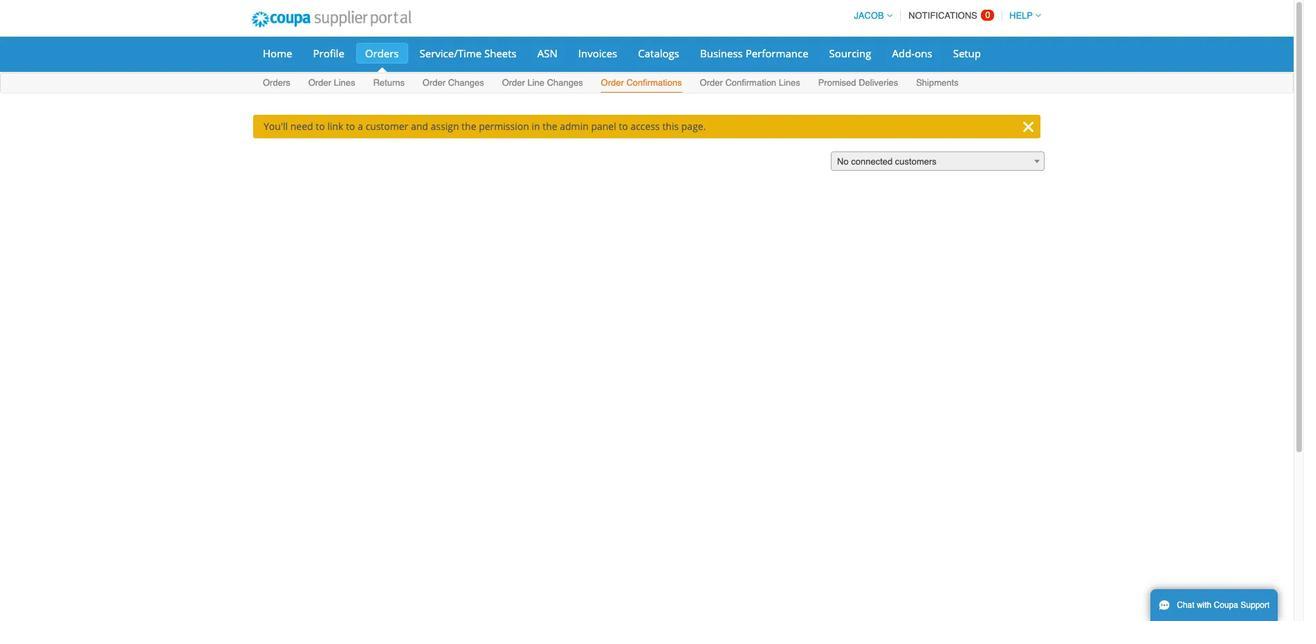 Task type: describe. For each thing, give the bounding box(es) containing it.
jacob
[[854, 10, 884, 21]]

setup link
[[945, 43, 990, 64]]

order confirmations
[[601, 78, 682, 88]]

deliveries
[[859, 78, 899, 88]]

order for order lines
[[308, 78, 331, 88]]

shipments
[[916, 78, 959, 88]]

order lines
[[308, 78, 355, 88]]

you'll need to link to a customer and assign the permission in the admin panel to access this page.
[[264, 120, 706, 133]]

catalogs
[[638, 46, 680, 60]]

invoices
[[578, 46, 618, 60]]

order lines link
[[308, 75, 356, 93]]

promised deliveries
[[819, 78, 899, 88]]

orders for the bottom orders link
[[263, 78, 291, 88]]

1 to from the left
[[316, 120, 325, 133]]

in
[[532, 120, 540, 133]]

service/time sheets link
[[411, 43, 526, 64]]

order for order confirmation lines
[[700, 78, 723, 88]]

add-
[[893, 46, 915, 60]]

confirmations
[[627, 78, 682, 88]]

service/time
[[420, 46, 482, 60]]

returns link
[[373, 75, 406, 93]]

coupa
[[1214, 601, 1239, 610]]

sourcing
[[830, 46, 872, 60]]

order confirmations link
[[600, 75, 683, 93]]

promised deliveries link
[[818, 75, 899, 93]]

3 to from the left
[[619, 120, 628, 133]]

jacob link
[[848, 10, 893, 21]]

changes inside order changes link
[[448, 78, 484, 88]]

access
[[631, 120, 660, 133]]

add-ons link
[[884, 43, 942, 64]]

page.
[[682, 120, 706, 133]]

order for order confirmations
[[601, 78, 624, 88]]

no connected customers
[[837, 156, 937, 167]]

notifications
[[909, 10, 978, 21]]

business
[[700, 46, 743, 60]]

profile
[[313, 46, 345, 60]]

with
[[1197, 601, 1212, 610]]

1 lines from the left
[[334, 78, 355, 88]]

customer
[[366, 120, 409, 133]]

panel
[[591, 120, 617, 133]]

chat
[[1177, 601, 1195, 610]]

home
[[263, 46, 292, 60]]

No connected customers field
[[831, 152, 1045, 172]]

order line changes link
[[502, 75, 584, 93]]

setup
[[954, 46, 981, 60]]



Task type: vqa. For each thing, say whether or not it's contained in the screenshot.
"option"
no



Task type: locate. For each thing, give the bounding box(es) containing it.
1 the from the left
[[462, 120, 477, 133]]

0 horizontal spatial orders
[[263, 78, 291, 88]]

order down the invoices link
[[601, 78, 624, 88]]

lines down performance
[[779, 78, 801, 88]]

0
[[986, 10, 991, 20]]

business performance
[[700, 46, 809, 60]]

0 horizontal spatial to
[[316, 120, 325, 133]]

changes right line
[[547, 78, 583, 88]]

1 horizontal spatial the
[[543, 120, 558, 133]]

asn
[[538, 46, 558, 60]]

and
[[411, 120, 428, 133]]

2 the from the left
[[543, 120, 558, 133]]

notifications 0
[[909, 10, 991, 21]]

asn link
[[529, 43, 567, 64]]

link
[[328, 120, 343, 133]]

to
[[316, 120, 325, 133], [346, 120, 355, 133], [619, 120, 628, 133]]

order for order changes
[[423, 78, 446, 88]]

order inside order changes link
[[423, 78, 446, 88]]

order line changes
[[502, 78, 583, 88]]

order down business
[[700, 78, 723, 88]]

chat with coupa support
[[1177, 601, 1270, 610]]

order changes link
[[422, 75, 485, 93]]

invoices link
[[569, 43, 627, 64]]

2 order from the left
[[423, 78, 446, 88]]

changes down service/time sheets link
[[448, 78, 484, 88]]

order
[[308, 78, 331, 88], [423, 78, 446, 88], [502, 78, 525, 88], [601, 78, 624, 88], [700, 78, 723, 88]]

performance
[[746, 46, 809, 60]]

5 order from the left
[[700, 78, 723, 88]]

no
[[837, 156, 849, 167]]

order for order line changes
[[502, 78, 525, 88]]

order left line
[[502, 78, 525, 88]]

chat with coupa support button
[[1151, 590, 1279, 622]]

orders for rightmost orders link
[[365, 46, 399, 60]]

0 horizontal spatial orders link
[[262, 75, 291, 93]]

navigation
[[848, 2, 1042, 29]]

1 horizontal spatial orders
[[365, 46, 399, 60]]

1 horizontal spatial to
[[346, 120, 355, 133]]

order confirmation lines
[[700, 78, 801, 88]]

order inside order confirmation lines link
[[700, 78, 723, 88]]

returns
[[373, 78, 405, 88]]

sheets
[[484, 46, 517, 60]]

1 horizontal spatial lines
[[779, 78, 801, 88]]

this
[[663, 120, 679, 133]]

help link
[[1004, 10, 1042, 21]]

0 vertical spatial orders
[[365, 46, 399, 60]]

support
[[1241, 601, 1270, 610]]

orders link
[[356, 43, 408, 64], [262, 75, 291, 93]]

0 horizontal spatial lines
[[334, 78, 355, 88]]

changes
[[448, 78, 484, 88], [547, 78, 583, 88]]

service/time sheets
[[420, 46, 517, 60]]

order changes
[[423, 78, 484, 88]]

1 vertical spatial orders link
[[262, 75, 291, 93]]

order inside order line changes link
[[502, 78, 525, 88]]

ons
[[915, 46, 933, 60]]

shipments link
[[916, 75, 960, 93]]

orders link up returns
[[356, 43, 408, 64]]

the
[[462, 120, 477, 133], [543, 120, 558, 133]]

coupa supplier portal image
[[242, 2, 421, 37]]

you'll
[[264, 120, 288, 133]]

assign
[[431, 120, 459, 133]]

2 changes from the left
[[547, 78, 583, 88]]

1 horizontal spatial orders link
[[356, 43, 408, 64]]

order confirmation lines link
[[699, 75, 801, 93]]

to right panel
[[619, 120, 628, 133]]

customers
[[895, 156, 937, 167]]

add-ons
[[893, 46, 933, 60]]

0 horizontal spatial changes
[[448, 78, 484, 88]]

No connected customers text field
[[832, 152, 1044, 172]]

2 lines from the left
[[779, 78, 801, 88]]

lines down profile link
[[334, 78, 355, 88]]

order inside order lines link
[[308, 78, 331, 88]]

the right the assign
[[462, 120, 477, 133]]

1 horizontal spatial changes
[[547, 78, 583, 88]]

orders link down home "link"
[[262, 75, 291, 93]]

changes inside order line changes link
[[547, 78, 583, 88]]

admin
[[560, 120, 589, 133]]

sourcing link
[[821, 43, 881, 64]]

0 vertical spatial orders link
[[356, 43, 408, 64]]

1 order from the left
[[308, 78, 331, 88]]

2 to from the left
[[346, 120, 355, 133]]

profile link
[[304, 43, 354, 64]]

4 order from the left
[[601, 78, 624, 88]]

to left a
[[346, 120, 355, 133]]

line
[[528, 78, 545, 88]]

lines
[[334, 78, 355, 88], [779, 78, 801, 88]]

business performance link
[[691, 43, 818, 64]]

home link
[[254, 43, 301, 64]]

a
[[358, 120, 363, 133]]

catalogs link
[[629, 43, 689, 64]]

1 vertical spatial orders
[[263, 78, 291, 88]]

orders
[[365, 46, 399, 60], [263, 78, 291, 88]]

orders up returns
[[365, 46, 399, 60]]

order down "service/time"
[[423, 78, 446, 88]]

navigation containing notifications 0
[[848, 2, 1042, 29]]

promised
[[819, 78, 857, 88]]

0 horizontal spatial the
[[462, 120, 477, 133]]

connected
[[851, 156, 893, 167]]

need
[[290, 120, 313, 133]]

order down profile
[[308, 78, 331, 88]]

confirmation
[[726, 78, 777, 88]]

2 horizontal spatial to
[[619, 120, 628, 133]]

help
[[1010, 10, 1033, 21]]

orders down home "link"
[[263, 78, 291, 88]]

the right in
[[543, 120, 558, 133]]

permission
[[479, 120, 529, 133]]

3 order from the left
[[502, 78, 525, 88]]

1 changes from the left
[[448, 78, 484, 88]]

order inside order confirmations link
[[601, 78, 624, 88]]

to left the link
[[316, 120, 325, 133]]



